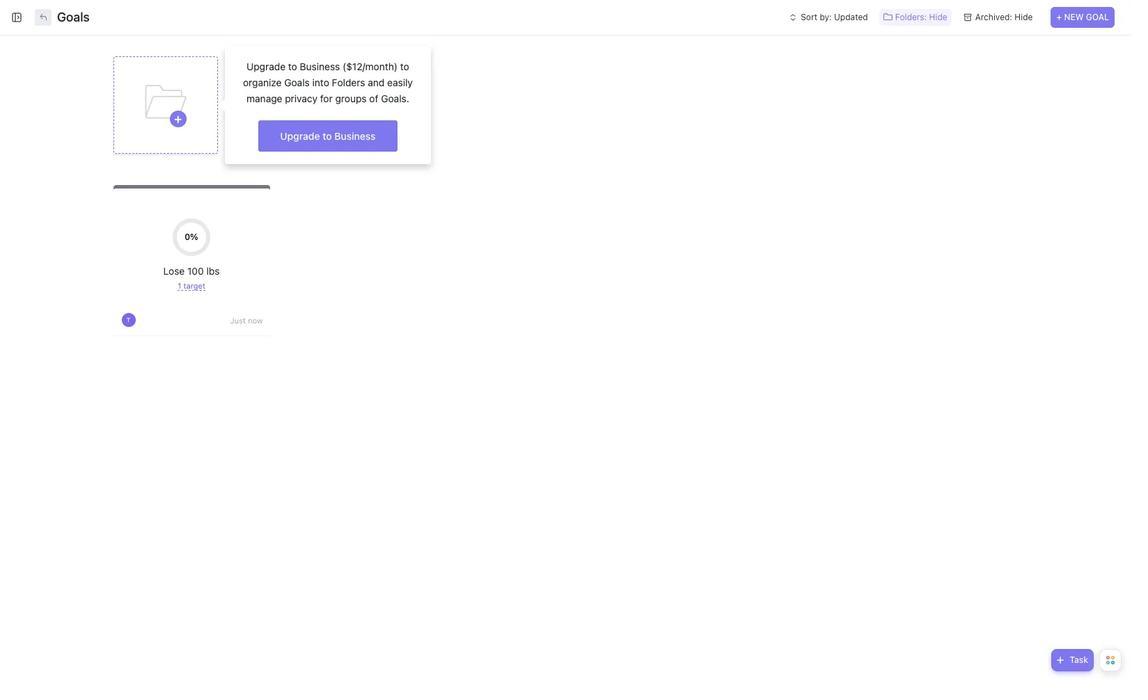 Task type: vqa. For each thing, say whether or not it's contained in the screenshot.
'New'
yes



Task type: describe. For each thing, give the bounding box(es) containing it.
organize
[[243, 77, 282, 88]]

and
[[368, 77, 385, 88]]

archived:
[[976, 12, 1013, 22]]

groups
[[335, 93, 367, 104]]

easily
[[387, 77, 413, 88]]

target
[[184, 281, 205, 290]]

upgrade to business
[[280, 130, 376, 142]]

+ for +
[[174, 111, 182, 126]]

lbs
[[206, 265, 220, 277]]

just
[[230, 316, 246, 325]]

lose 100 lbs 1 target
[[163, 265, 220, 290]]

hide for folders: hide
[[929, 12, 948, 22]]

now
[[248, 316, 263, 325]]

+ new goal
[[1057, 12, 1110, 22]]

goals inside upgrade to business ($12/month) to organize goals into folders and easily manage privacy for groups of goals.
[[284, 77, 310, 88]]

just now
[[230, 316, 263, 325]]

sort by: updated
[[801, 12, 868, 22]]

t
[[127, 317, 130, 324]]

+ for + new goal
[[1057, 12, 1062, 22]]

privacy
[[285, 93, 318, 104]]

task
[[1070, 655, 1089, 666]]

($12/month)
[[343, 61, 398, 72]]

of
[[369, 93, 379, 104]]

folders: hide
[[895, 12, 948, 22]]

into
[[312, 77, 329, 88]]



Task type: locate. For each thing, give the bounding box(es) containing it.
to for upgrade to business
[[323, 130, 332, 142]]

for
[[320, 93, 333, 104]]

0 horizontal spatial hide
[[929, 12, 948, 22]]

business up 'into' on the top left
[[300, 61, 340, 72]]

upgrade inside upgrade to business link
[[280, 130, 320, 142]]

2 hide from the left
[[1015, 12, 1033, 22]]

0 horizontal spatial +
[[174, 111, 182, 126]]

new
[[1065, 12, 1084, 22]]

1 vertical spatial +
[[174, 111, 182, 126]]

1 vertical spatial business
[[335, 130, 376, 142]]

0 vertical spatial upgrade
[[247, 61, 286, 72]]

upgrade for upgrade to business ($12/month) to organize goals into folders and easily manage privacy for groups of goals.
[[247, 61, 286, 72]]

to for upgrade to business ($12/month) to organize goals into folders and easily manage privacy for groups of goals.
[[288, 61, 297, 72]]

0 horizontal spatial to
[[288, 61, 297, 72]]

to up easily
[[400, 61, 409, 72]]

archived: hide
[[976, 12, 1033, 22]]

by:
[[820, 12, 832, 22]]

goals.
[[381, 93, 409, 104]]

to
[[288, 61, 297, 72], [400, 61, 409, 72], [323, 130, 332, 142]]

business
[[300, 61, 340, 72], [335, 130, 376, 142]]

sort
[[801, 12, 818, 22]]

1 hide from the left
[[929, 12, 948, 22]]

1 horizontal spatial hide
[[1015, 12, 1033, 22]]

business down "groups"
[[335, 130, 376, 142]]

hide right archived:
[[1015, 12, 1033, 22]]

hide right folders:
[[929, 12, 948, 22]]

updated
[[834, 12, 868, 22]]

folders:
[[895, 12, 927, 22]]

hide
[[929, 12, 948, 22], [1015, 12, 1033, 22]]

upgrade
[[247, 61, 286, 72], [280, 130, 320, 142]]

upgrade down privacy
[[280, 130, 320, 142]]

goal
[[1086, 12, 1110, 22]]

folders
[[332, 77, 365, 88]]

lose
[[163, 265, 185, 277]]

1 vertical spatial goals
[[284, 77, 310, 88]]

to down for
[[323, 130, 332, 142]]

business for upgrade to business
[[335, 130, 376, 142]]

upgrade to business link
[[259, 120, 397, 152]]

0 horizontal spatial goals
[[57, 10, 90, 24]]

1 horizontal spatial +
[[1057, 12, 1062, 22]]

sort by: updated button
[[784, 9, 872, 26]]

upgrade inside upgrade to business ($12/month) to organize goals into folders and easily manage privacy for groups of goals.
[[247, 61, 286, 72]]

to up privacy
[[288, 61, 297, 72]]

0 vertical spatial business
[[300, 61, 340, 72]]

1
[[178, 281, 181, 290]]

upgrade for upgrade to business
[[280, 130, 320, 142]]

0 vertical spatial +
[[1057, 12, 1062, 22]]

t button
[[120, 312, 137, 329]]

1 vertical spatial upgrade
[[280, 130, 320, 142]]

100
[[187, 265, 204, 277]]

upgrade to business ($12/month) to organize goals into folders and easily manage privacy for groups of goals.
[[243, 61, 413, 104]]

1 horizontal spatial to
[[323, 130, 332, 142]]

manage
[[247, 93, 282, 104]]

+
[[1057, 12, 1062, 22], [174, 111, 182, 126]]

goals
[[57, 10, 90, 24], [284, 77, 310, 88]]

0 vertical spatial goals
[[57, 10, 90, 24]]

business for upgrade to business ($12/month) to organize goals into folders and easily manage privacy for groups of goals.
[[300, 61, 340, 72]]

upgrade up organize
[[247, 61, 286, 72]]

business inside upgrade to business ($12/month) to organize goals into folders and easily manage privacy for groups of goals.
[[300, 61, 340, 72]]

hide for archived: hide
[[1015, 12, 1033, 22]]

2 horizontal spatial to
[[400, 61, 409, 72]]

1 horizontal spatial goals
[[284, 77, 310, 88]]



